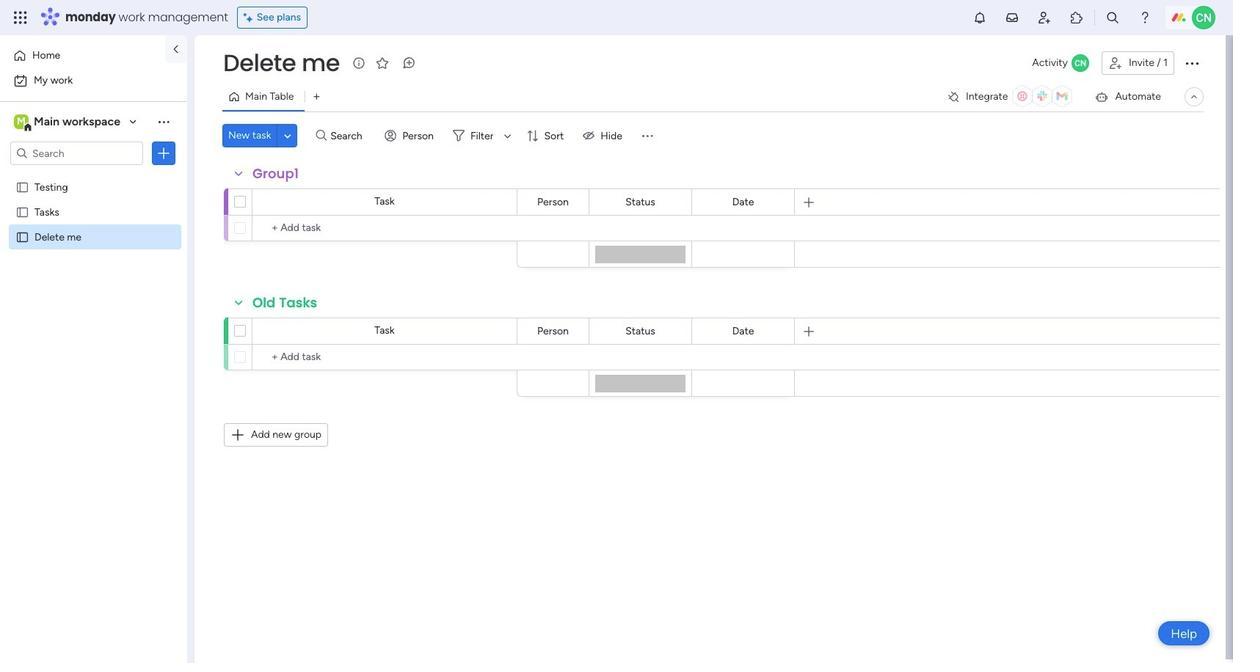 Task type: locate. For each thing, give the bounding box(es) containing it.
menu image
[[640, 128, 655, 143]]

0 vertical spatial public board image
[[15, 180, 29, 194]]

1 vertical spatial public board image
[[15, 205, 29, 219]]

Search in workspace field
[[31, 145, 123, 162]]

workspace options image
[[156, 114, 171, 129]]

+ Add task text field
[[260, 219, 510, 237], [260, 349, 510, 366]]

2 public board image from the top
[[15, 205, 29, 219]]

1 + add task text field from the top
[[260, 219, 510, 237]]

0 vertical spatial option
[[9, 44, 156, 68]]

list box
[[0, 171, 187, 447]]

options image
[[156, 146, 171, 161]]

v2 search image
[[316, 128, 327, 144]]

see plans image
[[244, 10, 257, 26]]

option
[[9, 44, 156, 68], [9, 69, 178, 92], [0, 174, 187, 177]]

add to favorites image
[[375, 55, 390, 70]]

public board image
[[15, 180, 29, 194], [15, 205, 29, 219]]

options image
[[1183, 54, 1201, 72]]

invite members image
[[1037, 10, 1052, 25]]

show board description image
[[350, 56, 368, 70]]

add view image
[[314, 91, 320, 102]]

None field
[[219, 48, 344, 79], [249, 164, 303, 184], [534, 194, 573, 210], [622, 194, 659, 210], [729, 194, 758, 210], [249, 294, 321, 313], [534, 323, 573, 340], [622, 323, 659, 340], [729, 323, 758, 340], [219, 48, 344, 79], [249, 164, 303, 184], [534, 194, 573, 210], [622, 194, 659, 210], [729, 194, 758, 210], [249, 294, 321, 313], [534, 323, 573, 340], [622, 323, 659, 340], [729, 323, 758, 340]]

1 vertical spatial + add task text field
[[260, 349, 510, 366]]

0 vertical spatial + add task text field
[[260, 219, 510, 237]]

public board image
[[15, 230, 29, 244]]

select product image
[[13, 10, 28, 25]]

1 public board image from the top
[[15, 180, 29, 194]]

help image
[[1138, 10, 1153, 25]]



Task type: vqa. For each thing, say whether or not it's contained in the screenshot.
first + Add task text box from the bottom of the page
yes



Task type: describe. For each thing, give the bounding box(es) containing it.
notifications image
[[973, 10, 987, 25]]

update feed image
[[1005, 10, 1020, 25]]

collapse board header image
[[1189, 91, 1200, 103]]

arrow down image
[[499, 127, 516, 145]]

angle down image
[[284, 130, 291, 141]]

1 vertical spatial option
[[9, 69, 178, 92]]

cool name image
[[1192, 6, 1216, 29]]

workspace image
[[14, 114, 29, 130]]

2 vertical spatial option
[[0, 174, 187, 177]]

start a board discussion image
[[402, 56, 416, 70]]

board activity image
[[1072, 54, 1089, 72]]

workspace selection element
[[14, 113, 123, 132]]

monday marketplace image
[[1070, 10, 1084, 25]]

2 + add task text field from the top
[[260, 349, 510, 366]]

Search field
[[327, 126, 371, 146]]

search everything image
[[1106, 10, 1120, 25]]



